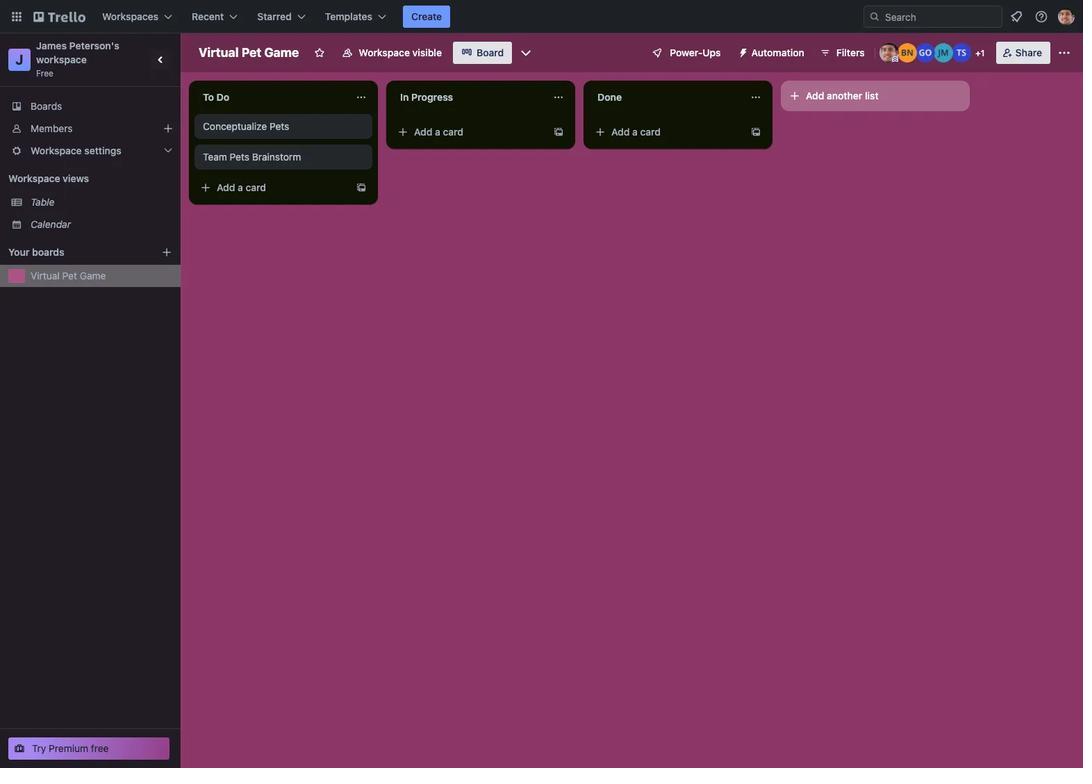 Task type: locate. For each thing, give the bounding box(es) containing it.
0 vertical spatial pet
[[242, 45, 262, 60]]

templates button
[[317, 6, 395, 28]]

add down in progress
[[414, 126, 433, 138]]

1 horizontal spatial add a card
[[414, 126, 464, 138]]

1 horizontal spatial a
[[435, 126, 441, 138]]

open information menu image
[[1035, 10, 1049, 24]]

try
[[32, 742, 46, 754]]

boards
[[32, 246, 64, 258]]

0 horizontal spatial pet
[[62, 270, 77, 282]]

0 horizontal spatial add a card
[[217, 181, 266, 193]]

pet down your boards with 1 items element
[[62, 270, 77, 282]]

card
[[443, 126, 464, 138], [641, 126, 661, 138], [246, 181, 266, 193]]

1 horizontal spatial pets
[[270, 120, 289, 132]]

card down done text field
[[641, 126, 661, 138]]

2 vertical spatial workspace
[[8, 172, 60, 184]]

add for in progress
[[414, 126, 433, 138]]

jeremy miller (jeremymiller198) image
[[934, 43, 953, 63]]

In Progress text field
[[392, 86, 545, 108]]

0 horizontal spatial game
[[80, 270, 106, 282]]

add down done
[[612, 126, 630, 138]]

primary element
[[0, 0, 1084, 33]]

calendar link
[[31, 218, 172, 231]]

a down done text field
[[633, 126, 638, 138]]

conceptualize
[[203, 120, 267, 132]]

done
[[598, 91, 622, 103]]

game down your boards with 1 items element
[[80, 270, 106, 282]]

workspace navigation collapse icon image
[[152, 50, 171, 70]]

customize views image
[[519, 46, 533, 60]]

0 horizontal spatial add a card button
[[195, 177, 350, 199]]

0 vertical spatial virtual pet game
[[199, 45, 299, 60]]

add a card down team pets brainstorm
[[217, 181, 266, 193]]

1 horizontal spatial add a card button
[[392, 121, 548, 143]]

2 horizontal spatial create from template… image
[[751, 127, 762, 138]]

add a card for in progress
[[414, 126, 464, 138]]

2 horizontal spatial card
[[641, 126, 661, 138]]

views
[[63, 172, 89, 184]]

pet
[[242, 45, 262, 60], [62, 270, 77, 282]]

workspace down members
[[31, 145, 82, 156]]

game down starred dropdown button
[[264, 45, 299, 60]]

a for to do
[[238, 181, 243, 193]]

pet down starred
[[242, 45, 262, 60]]

add a card down done
[[612, 126, 661, 138]]

0 vertical spatial game
[[264, 45, 299, 60]]

card for done
[[641, 126, 661, 138]]

premium
[[49, 742, 88, 754]]

james peterson's workspace free
[[36, 40, 122, 79]]

virtual
[[199, 45, 239, 60], [31, 270, 60, 282]]

in
[[400, 91, 409, 103]]

card for in progress
[[443, 126, 464, 138]]

1 vertical spatial virtual pet game
[[31, 270, 106, 282]]

visible
[[413, 47, 442, 58]]

board
[[477, 47, 504, 58]]

1 vertical spatial pet
[[62, 270, 77, 282]]

workspace for workspace views
[[8, 172, 60, 184]]

tara schultz (taraschultz7) image
[[952, 43, 971, 63]]

add a card button down 'in progress' text field
[[392, 121, 548, 143]]

card for to do
[[246, 181, 266, 193]]

list
[[865, 90, 879, 101]]

share button
[[997, 42, 1051, 64]]

workspace left visible
[[359, 47, 410, 58]]

create
[[412, 10, 442, 22]]

1 vertical spatial virtual
[[31, 270, 60, 282]]

power-ups button
[[642, 42, 730, 64]]

workspace up table
[[8, 172, 60, 184]]

card down team pets brainstorm
[[246, 181, 266, 193]]

add down the team
[[217, 181, 235, 193]]

add left another
[[806, 90, 825, 101]]

virtual down boards
[[31, 270, 60, 282]]

0 horizontal spatial virtual
[[31, 270, 60, 282]]

starred button
[[249, 6, 314, 28]]

james peterson's workspace link
[[36, 40, 122, 65]]

recent
[[192, 10, 224, 22]]

virtual inside virtual pet game link
[[31, 270, 60, 282]]

add
[[806, 90, 825, 101], [414, 126, 433, 138], [612, 126, 630, 138], [217, 181, 235, 193]]

workspace
[[36, 54, 87, 65]]

do
[[217, 91, 229, 103]]

try premium free button
[[8, 737, 170, 760]]

game
[[264, 45, 299, 60], [80, 270, 106, 282]]

starred
[[257, 10, 292, 22]]

Board name text field
[[192, 42, 306, 64]]

workspace inside button
[[359, 47, 410, 58]]

0 vertical spatial pets
[[270, 120, 289, 132]]

create button
[[403, 6, 451, 28]]

virtual pet game link
[[31, 269, 172, 283]]

james
[[36, 40, 67, 51]]

virtual down the recent popup button
[[199, 45, 239, 60]]

j
[[16, 51, 23, 67]]

virtual pet game down your boards with 1 items element
[[31, 270, 106, 282]]

add a card button down done text field
[[589, 121, 745, 143]]

1 vertical spatial workspace
[[31, 145, 82, 156]]

workspace for workspace settings
[[31, 145, 82, 156]]

1 horizontal spatial pet
[[242, 45, 262, 60]]

0 horizontal spatial a
[[238, 181, 243, 193]]

add a card
[[414, 126, 464, 138], [612, 126, 661, 138], [217, 181, 266, 193]]

pets inside "link"
[[270, 120, 289, 132]]

0 notifications image
[[1009, 8, 1025, 25]]

workspace
[[359, 47, 410, 58], [31, 145, 82, 156], [8, 172, 60, 184]]

your boards with 1 items element
[[8, 244, 140, 261]]

1 horizontal spatial virtual
[[199, 45, 239, 60]]

1 horizontal spatial game
[[264, 45, 299, 60]]

1 vertical spatial game
[[80, 270, 106, 282]]

board link
[[453, 42, 512, 64]]

2 horizontal spatial add a card
[[612, 126, 661, 138]]

1 horizontal spatial card
[[443, 126, 464, 138]]

0 horizontal spatial pets
[[230, 151, 250, 163]]

table
[[31, 196, 55, 208]]

add a card down 'progress'
[[414, 126, 464, 138]]

virtual pet game
[[199, 45, 299, 60], [31, 270, 106, 282]]

a
[[435, 126, 441, 138], [633, 126, 638, 138], [238, 181, 243, 193]]

workspace inside dropdown button
[[31, 145, 82, 156]]

2 horizontal spatial add a card button
[[589, 121, 745, 143]]

pets
[[270, 120, 289, 132], [230, 151, 250, 163]]

power-
[[670, 47, 703, 58]]

0 vertical spatial workspace
[[359, 47, 410, 58]]

gary orlando (garyorlando) image
[[916, 43, 935, 63]]

star or unstar board image
[[314, 47, 326, 58]]

workspaces button
[[94, 6, 181, 28]]

add a card button down brainstorm
[[195, 177, 350, 199]]

progress
[[412, 91, 453, 103]]

1 vertical spatial pets
[[230, 151, 250, 163]]

1 horizontal spatial create from template… image
[[553, 127, 564, 138]]

workspace visible button
[[334, 42, 450, 64]]

0 horizontal spatial card
[[246, 181, 266, 193]]

add a card for done
[[612, 126, 661, 138]]

0 horizontal spatial create from template… image
[[356, 182, 367, 193]]

a down 'progress'
[[435, 126, 441, 138]]

search image
[[870, 11, 881, 22]]

card down 'in progress' text field
[[443, 126, 464, 138]]

ups
[[703, 47, 721, 58]]

1 horizontal spatial virtual pet game
[[199, 45, 299, 60]]

add a card for to do
[[217, 181, 266, 193]]

To Do text field
[[195, 86, 348, 108]]

virtual pet game down starred
[[199, 45, 299, 60]]

create from template… image
[[553, 127, 564, 138], [751, 127, 762, 138], [356, 182, 367, 193]]

0 vertical spatial virtual
[[199, 45, 239, 60]]

add board image
[[161, 247, 172, 258]]

2 horizontal spatial a
[[633, 126, 638, 138]]

to
[[203, 91, 214, 103]]

add for to do
[[217, 181, 235, 193]]

a down team pets brainstorm
[[238, 181, 243, 193]]

pets right the team
[[230, 151, 250, 163]]

add a card button
[[392, 121, 548, 143], [589, 121, 745, 143], [195, 177, 350, 199]]

pets down to do "text field" on the left top of page
[[270, 120, 289, 132]]

pets for team
[[230, 151, 250, 163]]



Task type: describe. For each thing, give the bounding box(es) containing it.
automation
[[752, 47, 805, 58]]

add for done
[[612, 126, 630, 138]]

recent button
[[184, 6, 246, 28]]

conceptualize pets
[[203, 120, 289, 132]]

pets for conceptualize
[[270, 120, 289, 132]]

boards link
[[0, 95, 181, 117]]

in progress
[[400, 91, 453, 103]]

show menu image
[[1058, 46, 1072, 60]]

game inside board name 'text field'
[[264, 45, 299, 60]]

workspace settings button
[[0, 140, 181, 162]]

power-ups
[[670, 47, 721, 58]]

your boards
[[8, 246, 64, 258]]

sm image
[[732, 42, 752, 61]]

back to home image
[[33, 6, 85, 28]]

conceptualize pets link
[[203, 120, 364, 133]]

virtual inside board name 'text field'
[[199, 45, 239, 60]]

add inside "button"
[[806, 90, 825, 101]]

Search field
[[881, 6, 1002, 27]]

create from template… image for to do
[[356, 182, 367, 193]]

add a card button for in progress
[[392, 121, 548, 143]]

share
[[1016, 47, 1043, 58]]

free
[[36, 68, 54, 79]]

to do
[[203, 91, 229, 103]]

virtual pet game inside board name 'text field'
[[199, 45, 299, 60]]

workspace visible
[[359, 47, 442, 58]]

+ 1
[[976, 48, 985, 58]]

add a card button for done
[[589, 121, 745, 143]]

workspace settings
[[31, 145, 122, 156]]

calendar
[[31, 218, 71, 230]]

this member is an admin of this board. image
[[892, 56, 899, 63]]

add a card button for to do
[[195, 177, 350, 199]]

team pets brainstorm link
[[203, 150, 364, 164]]

filters
[[837, 47, 865, 58]]

james peterson (jamespeterson93) image
[[1059, 8, 1075, 25]]

filters button
[[816, 42, 869, 64]]

your
[[8, 246, 30, 258]]

add another list button
[[781, 81, 970, 111]]

peterson's
[[69, 40, 119, 51]]

pet inside board name 'text field'
[[242, 45, 262, 60]]

ben nelson (bennelson96) image
[[898, 43, 917, 63]]

workspaces
[[102, 10, 159, 22]]

james peterson (jamespeterson93) image
[[880, 43, 899, 63]]

another
[[827, 90, 863, 101]]

table link
[[31, 195, 172, 209]]

templates
[[325, 10, 373, 22]]

j link
[[8, 49, 31, 71]]

members link
[[0, 117, 181, 140]]

1
[[981, 48, 985, 58]]

create from template… image for in progress
[[553, 127, 564, 138]]

free
[[91, 742, 109, 754]]

a for done
[[633, 126, 638, 138]]

workspace views
[[8, 172, 89, 184]]

create from template… image for done
[[751, 127, 762, 138]]

team
[[203, 151, 227, 163]]

settings
[[84, 145, 122, 156]]

try premium free
[[32, 742, 109, 754]]

team pets brainstorm
[[203, 151, 301, 163]]

automation button
[[732, 42, 813, 64]]

Done text field
[[589, 86, 742, 108]]

add another list
[[806, 90, 879, 101]]

members
[[31, 122, 73, 134]]

a for in progress
[[435, 126, 441, 138]]

boards
[[31, 100, 62, 112]]

+
[[976, 48, 981, 58]]

workspace for workspace visible
[[359, 47, 410, 58]]

0 horizontal spatial virtual pet game
[[31, 270, 106, 282]]

brainstorm
[[252, 151, 301, 163]]



Task type: vqa. For each thing, say whether or not it's contained in the screenshot.
THE YOUR BOARDS WITH 6 ITEMS element on the top left of the page
no



